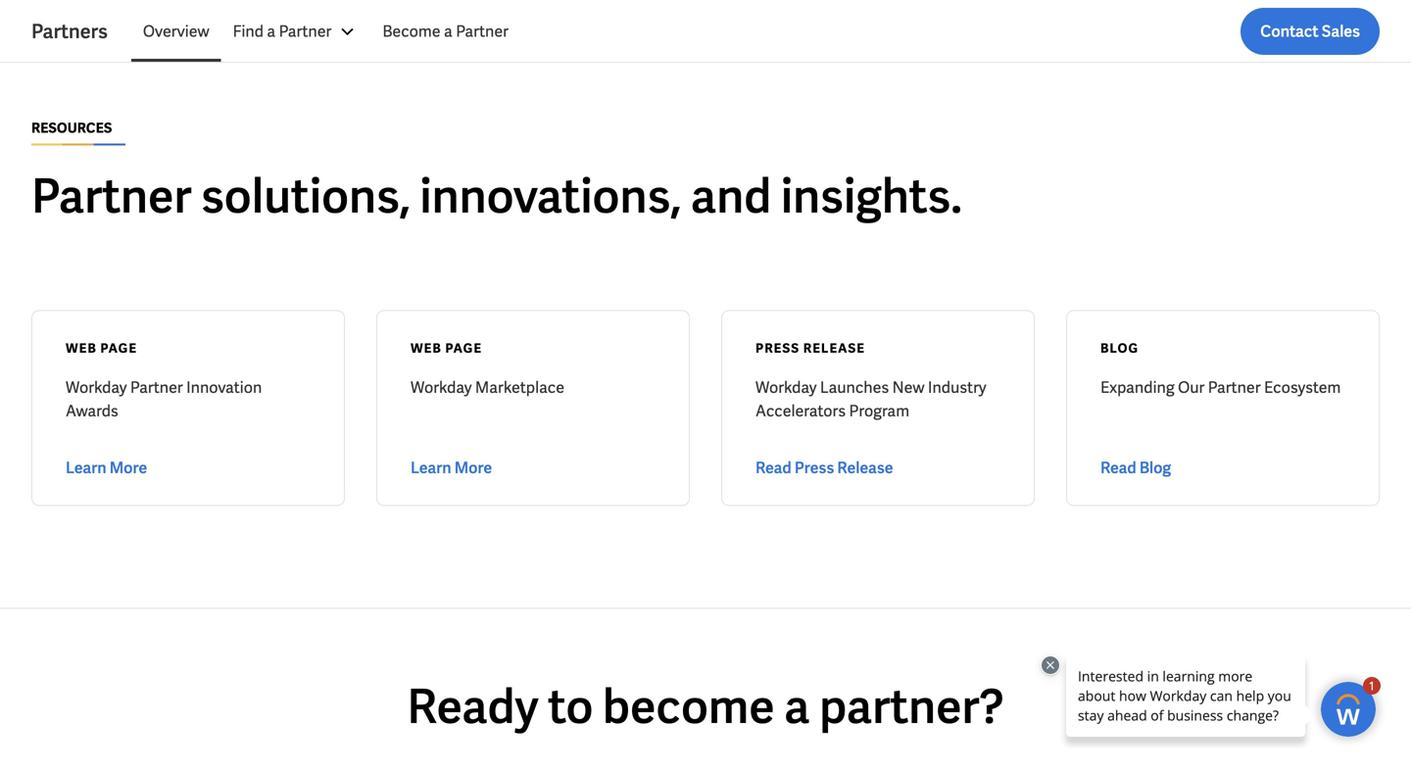 Task type: vqa. For each thing, say whether or not it's contained in the screenshot.


Task type: describe. For each thing, give the bounding box(es) containing it.
contact sales
[[1261, 21, 1361, 42]]

a for become
[[444, 21, 453, 42]]

contact
[[1261, 21, 1319, 42]]

and
[[691, 166, 772, 227]]

0 vertical spatial press
[[756, 340, 800, 357]]

read press release
[[756, 458, 894, 478]]

new
[[893, 377, 925, 398]]

partner for find a partner
[[279, 21, 332, 42]]

read for read press release
[[756, 458, 792, 478]]

web page for marketplace
[[411, 340, 482, 357]]

workday partner innovation awards
[[66, 377, 262, 421]]

release inside button
[[838, 458, 894, 478]]

our
[[1178, 377, 1205, 398]]

a for find
[[267, 21, 276, 42]]

marketplace
[[475, 377, 565, 398]]

partner for become a partner
[[456, 21, 509, 42]]

learn more for workday marketplace
[[411, 458, 492, 478]]

become a partner
[[383, 21, 509, 42]]

resources
[[31, 119, 112, 137]]

read press release button
[[756, 456, 1001, 480]]

workday for workday partner innovation awards
[[66, 377, 127, 398]]

web for workday marketplace
[[411, 340, 442, 357]]

ecosystem
[[1265, 377, 1341, 398]]

find a partner button
[[221, 8, 371, 55]]

become
[[603, 676, 775, 738]]

press inside button
[[795, 458, 834, 478]]

0 vertical spatial blog
[[1101, 340, 1139, 357]]

partner down resources
[[31, 166, 192, 227]]

overview link
[[131, 8, 221, 55]]

sales
[[1322, 21, 1361, 42]]

partner?
[[820, 676, 1004, 738]]

expanding
[[1101, 377, 1175, 398]]

industry
[[928, 377, 987, 398]]

workday marketplace
[[411, 377, 565, 398]]

workday for workday marketplace
[[411, 377, 472, 398]]

find
[[233, 21, 264, 42]]

workday for workday launches new industry accelerators program
[[756, 377, 817, 398]]

find a partner
[[233, 21, 332, 42]]

learn for workday marketplace
[[411, 458, 451, 478]]

contact sales link
[[1241, 8, 1380, 55]]

page for marketplace
[[445, 340, 482, 357]]

read blog button
[[1101, 456, 1346, 480]]

web for workday partner innovation awards
[[66, 340, 97, 357]]

insights.
[[781, 166, 963, 227]]



Task type: locate. For each thing, give the bounding box(es) containing it.
program
[[849, 401, 910, 421]]

learn for workday partner innovation awards
[[66, 458, 106, 478]]

a inside become a partner link
[[444, 21, 453, 42]]

become
[[383, 21, 441, 42]]

awards
[[66, 401, 118, 421]]

partner right "become"
[[456, 21, 509, 42]]

2 web page from the left
[[411, 340, 482, 357]]

0 horizontal spatial a
[[267, 21, 276, 42]]

menu
[[131, 8, 521, 55]]

become a partner link
[[371, 8, 521, 55]]

more
[[110, 458, 147, 478], [455, 458, 492, 478]]

0 vertical spatial release
[[804, 340, 866, 357]]

read
[[756, 458, 792, 478], [1101, 458, 1137, 478]]

0 horizontal spatial workday
[[66, 377, 127, 398]]

ready to become a partner?
[[407, 676, 1004, 738]]

2 more from the left
[[455, 458, 492, 478]]

partners
[[31, 19, 108, 44]]

expanding our partner ecosystem
[[1101, 377, 1341, 398]]

list containing overview
[[131, 8, 1380, 55]]

0 horizontal spatial web
[[66, 340, 97, 357]]

2 learn more button from the left
[[411, 456, 656, 480]]

solutions,
[[201, 166, 411, 227]]

2 read from the left
[[1101, 458, 1137, 478]]

blog
[[1101, 340, 1139, 357], [1140, 458, 1172, 478]]

read inside read press release button
[[756, 458, 792, 478]]

more down awards at the left of the page
[[110, 458, 147, 478]]

3 workday from the left
[[756, 377, 817, 398]]

web
[[66, 340, 97, 357], [411, 340, 442, 357]]

1 vertical spatial release
[[838, 458, 894, 478]]

workday left "marketplace"
[[411, 377, 472, 398]]

learn more button for marketplace
[[411, 456, 656, 480]]

1 page from the left
[[100, 340, 137, 357]]

learn more down awards at the left of the page
[[66, 458, 147, 478]]

partner right our
[[1208, 377, 1261, 398]]

press release
[[756, 340, 866, 357]]

1 horizontal spatial page
[[445, 340, 482, 357]]

0 horizontal spatial learn more
[[66, 458, 147, 478]]

a
[[267, 21, 276, 42], [444, 21, 453, 42], [784, 676, 810, 738]]

2 workday from the left
[[411, 377, 472, 398]]

read blog
[[1101, 458, 1172, 478]]

learn
[[66, 458, 106, 478], [411, 458, 451, 478]]

1 more from the left
[[110, 458, 147, 478]]

partner
[[279, 21, 332, 42], [456, 21, 509, 42], [31, 166, 192, 227], [130, 377, 183, 398], [1208, 377, 1261, 398]]

learn more button for partner
[[66, 456, 311, 480]]

1 workday from the left
[[66, 377, 127, 398]]

workday inside workday partner innovation awards
[[66, 377, 127, 398]]

1 horizontal spatial learn more button
[[411, 456, 656, 480]]

learn more for workday partner innovation awards
[[66, 458, 147, 478]]

innovation
[[186, 377, 262, 398]]

workday up awards at the left of the page
[[66, 377, 127, 398]]

0 horizontal spatial read
[[756, 458, 792, 478]]

overview
[[143, 21, 209, 42]]

press
[[756, 340, 800, 357], [795, 458, 834, 478]]

2 horizontal spatial workday
[[756, 377, 817, 398]]

workday
[[66, 377, 127, 398], [411, 377, 472, 398], [756, 377, 817, 398]]

learn more down workday marketplace
[[411, 458, 492, 478]]

learn more button down "marketplace"
[[411, 456, 656, 480]]

1 vertical spatial press
[[795, 458, 834, 478]]

a inside find a partner popup button
[[267, 21, 276, 42]]

1 horizontal spatial workday
[[411, 377, 472, 398]]

workday launches new industry accelerators program
[[756, 377, 987, 421]]

2 web from the left
[[411, 340, 442, 357]]

release
[[804, 340, 866, 357], [838, 458, 894, 478]]

more for marketplace
[[455, 458, 492, 478]]

workday inside workday launches new industry accelerators program
[[756, 377, 817, 398]]

1 horizontal spatial a
[[444, 21, 453, 42]]

learn more button down workday partner innovation awards
[[66, 456, 311, 480]]

1 horizontal spatial read
[[1101, 458, 1137, 478]]

1 read from the left
[[756, 458, 792, 478]]

release down program
[[838, 458, 894, 478]]

web page up workday marketplace
[[411, 340, 482, 357]]

1 learn more from the left
[[66, 458, 147, 478]]

1 horizontal spatial learn more
[[411, 458, 492, 478]]

1 horizontal spatial web page
[[411, 340, 482, 357]]

0 horizontal spatial learn
[[66, 458, 106, 478]]

read down expanding
[[1101, 458, 1137, 478]]

2 learn more from the left
[[411, 458, 492, 478]]

workday up accelerators
[[756, 377, 817, 398]]

partner solutions, innovations, and insights.
[[31, 166, 963, 227]]

page for partner
[[100, 340, 137, 357]]

2 learn from the left
[[411, 458, 451, 478]]

read inside read blog button
[[1101, 458, 1137, 478]]

1 vertical spatial blog
[[1140, 458, 1172, 478]]

1 horizontal spatial more
[[455, 458, 492, 478]]

web page
[[66, 340, 137, 357], [411, 340, 482, 357]]

read for read blog
[[1101, 458, 1137, 478]]

learn more
[[66, 458, 147, 478], [411, 458, 492, 478]]

press up accelerators
[[756, 340, 800, 357]]

web up workday marketplace
[[411, 340, 442, 357]]

blog down expanding
[[1140, 458, 1172, 478]]

page up workday partner innovation awards
[[100, 340, 137, 357]]

ready
[[407, 676, 539, 738]]

list
[[131, 8, 1380, 55]]

blog up expanding
[[1101, 340, 1139, 357]]

0 horizontal spatial page
[[100, 340, 137, 357]]

2 horizontal spatial a
[[784, 676, 810, 738]]

0 horizontal spatial more
[[110, 458, 147, 478]]

blog inside button
[[1140, 458, 1172, 478]]

web page for partner
[[66, 340, 137, 357]]

1 horizontal spatial learn
[[411, 458, 451, 478]]

1 web from the left
[[66, 340, 97, 357]]

partner inside popup button
[[279, 21, 332, 42]]

1 horizontal spatial web
[[411, 340, 442, 357]]

partner inside workday partner innovation awards
[[130, 377, 183, 398]]

web up awards at the left of the page
[[66, 340, 97, 357]]

partner left innovation
[[130, 377, 183, 398]]

0 horizontal spatial learn more button
[[66, 456, 311, 480]]

press down accelerators
[[795, 458, 834, 478]]

partner for expanding our partner ecosystem
[[1208, 377, 1261, 398]]

launches
[[820, 377, 889, 398]]

to
[[548, 676, 593, 738]]

page up workday marketplace
[[445, 340, 482, 357]]

web page up awards at the left of the page
[[66, 340, 137, 357]]

read down accelerators
[[756, 458, 792, 478]]

learn more button
[[66, 456, 311, 480], [411, 456, 656, 480]]

1 web page from the left
[[66, 340, 137, 357]]

accelerators
[[756, 401, 846, 421]]

more down workday marketplace
[[455, 458, 492, 478]]

2 page from the left
[[445, 340, 482, 357]]

menu containing overview
[[131, 8, 521, 55]]

0 horizontal spatial web page
[[66, 340, 137, 357]]

innovations,
[[420, 166, 682, 227]]

partner right the "find" on the left
[[279, 21, 332, 42]]

partners link
[[31, 18, 131, 45]]

more for partner
[[110, 458, 147, 478]]

1 learn from the left
[[66, 458, 106, 478]]

page
[[100, 340, 137, 357], [445, 340, 482, 357]]

1 learn more button from the left
[[66, 456, 311, 480]]

release up launches
[[804, 340, 866, 357]]



